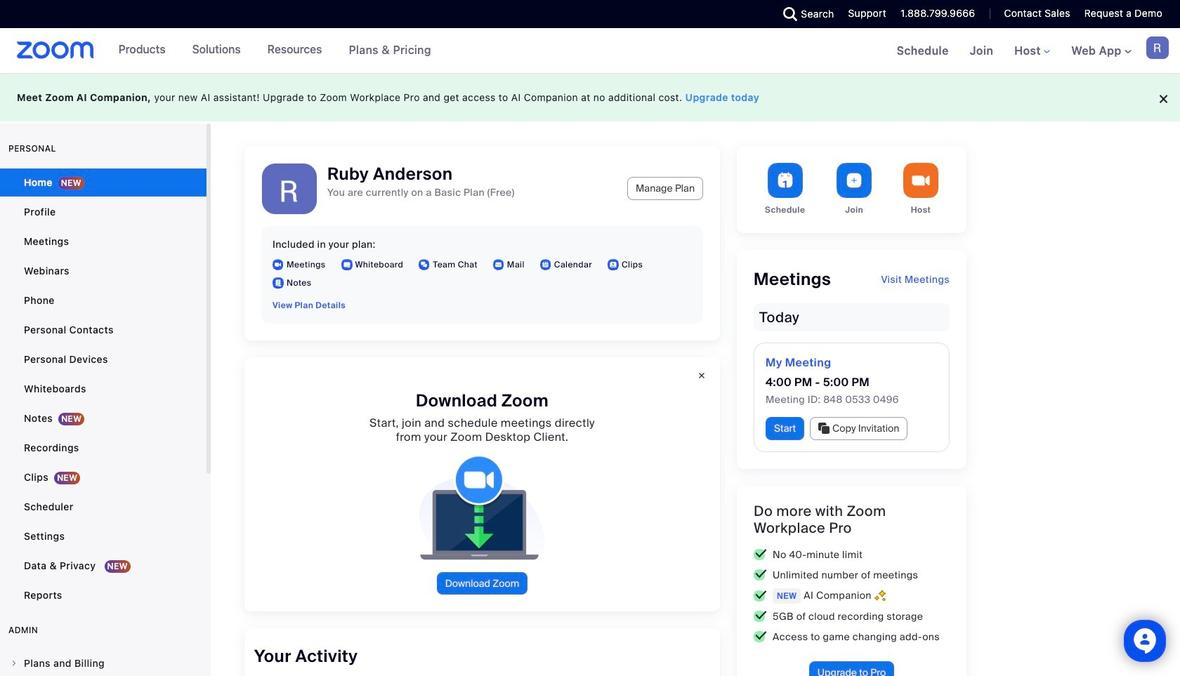 Task type: vqa. For each thing, say whether or not it's contained in the screenshot.
left Support
no



Task type: locate. For each thing, give the bounding box(es) containing it.
advanced feature image
[[875, 591, 886, 603]]

profile.zoom_calendar image
[[540, 259, 552, 271]]

1 check box image from the top
[[754, 550, 767, 561]]

host image
[[904, 163, 939, 198]]

0 vertical spatial check box image
[[754, 550, 767, 561]]

0 vertical spatial check box image
[[754, 591, 767, 602]]

1 vertical spatial check box image
[[754, 570, 767, 581]]

profile.zoom_meetings image
[[273, 259, 284, 271]]

check box image
[[754, 550, 767, 561], [754, 570, 767, 581]]

zoom logo image
[[17, 41, 94, 59]]

profile.zoom_whiteboard image
[[341, 259, 353, 271]]

schedule image
[[768, 163, 803, 198]]

check box image
[[754, 591, 767, 602], [754, 612, 767, 623], [754, 632, 767, 643]]

1 vertical spatial check box image
[[754, 612, 767, 623]]

profile picture image
[[1147, 37, 1169, 59]]

menu item
[[0, 651, 207, 677]]

footer
[[0, 73, 1181, 122]]

right image
[[10, 660, 18, 668]]

3 check box image from the top
[[754, 632, 767, 643]]

banner
[[0, 28, 1181, 74]]

meetings navigation
[[887, 28, 1181, 74]]

2 vertical spatial check box image
[[754, 632, 767, 643]]



Task type: describe. For each thing, give the bounding box(es) containing it.
download zoom image
[[408, 456, 557, 562]]

profile.zoom_team_chat image
[[419, 259, 430, 271]]

product information navigation
[[108, 28, 442, 73]]

join image
[[837, 163, 872, 198]]

2 check box image from the top
[[754, 612, 767, 623]]

profile.zoom_notes image
[[273, 278, 284, 289]]

1 check box image from the top
[[754, 591, 767, 602]]

profile.zoom_clips image
[[608, 259, 619, 271]]

personal menu menu
[[0, 169, 207, 611]]

avatar image
[[262, 164, 317, 219]]

2 check box image from the top
[[754, 570, 767, 581]]

profile.zoom_mail image
[[493, 259, 505, 271]]



